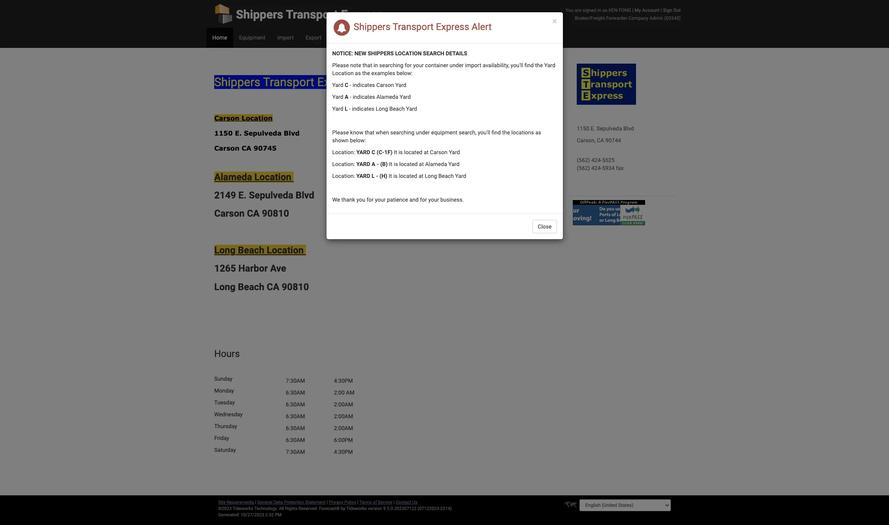 Task type: locate. For each thing, give the bounding box(es) containing it.
2149 e. sepulveda blvd
[[214, 190, 315, 201]]

1 vertical spatial alameda
[[426, 161, 447, 167]]

that inside please note that in searching for your container under import availability, you'll find the yard location as the examples below:
[[363, 62, 373, 68]]

- for l
[[349, 106, 351, 112]]

0 horizontal spatial find
[[492, 129, 501, 136]]

1 4:30pm from the top
[[334, 378, 353, 384]]

ca for 90744
[[597, 137, 605, 144]]

patience
[[387, 197, 408, 203]]

located for alameda
[[400, 161, 418, 167]]

location up ave
[[267, 245, 304, 256]]

2 vertical spatial alameda
[[214, 172, 252, 183]]

yard left the (c-
[[357, 149, 371, 156]]

424- up the 5934
[[592, 157, 603, 163]]

- down note
[[350, 82, 352, 88]]

generated:
[[218, 513, 240, 518]]

for right you
[[367, 197, 374, 203]]

1265 harbor ave
[[214, 263, 286, 274]]

2 horizontal spatial as
[[603, 8, 608, 13]]

your inside please note that in searching for your container under import availability, you'll find the yard location as the examples below:
[[413, 62, 424, 68]]

2 please from the top
[[333, 129, 349, 136]]

2 2:00am from the top
[[334, 414, 353, 420]]

0 vertical spatial (562)
[[577, 157, 591, 163]]

location
[[333, 70, 354, 76], [242, 115, 273, 122], [255, 172, 292, 183], [267, 245, 304, 256]]

6:30am for monday
[[286, 390, 305, 396]]

1 7:30am from the top
[[286, 378, 305, 384]]

5525
[[603, 157, 615, 163]]

sign
[[664, 8, 673, 13]]

carson, ca 90744
[[577, 137, 622, 144]]

indicates up yard a - indicates alameda yard
[[353, 82, 375, 88]]

find inside please know that when searching under equipment search, you'll find the locations as shown below:
[[492, 129, 501, 136]]

please inside please note that in searching for your container under import availability, you'll find the yard location as the examples below:
[[333, 62, 349, 68]]

that inside please know that when searching under equipment search, you'll find the locations as shown below:
[[365, 129, 375, 136]]

searching inside please know that when searching under equipment search, you'll find the locations as shown below:
[[391, 129, 415, 136]]

0 vertical spatial below:
[[397, 70, 413, 76]]

1 vertical spatial that
[[365, 129, 375, 136]]

1 horizontal spatial the
[[503, 129, 511, 136]]

0 vertical spatial in
[[598, 8, 602, 13]]

1 vertical spatial 7:30am
[[286, 449, 305, 456]]

90810 down 2149 e. sepulveda blvd
[[262, 208, 289, 219]]

yard for yard a - (b)
[[357, 161, 371, 167]]

indicates
[[353, 82, 375, 88], [353, 94, 375, 100], [352, 106, 375, 112]]

yard left the (b)
[[357, 161, 371, 167]]

4:30pm for sunday
[[334, 378, 353, 384]]

27
[[551, 61, 557, 67]]

located down the location: yard a - (b) it is located at alameda yard
[[399, 173, 418, 179]]

import
[[465, 62, 482, 68]]

long
[[376, 106, 388, 112], [425, 173, 438, 179], [214, 245, 236, 256], [214, 282, 236, 293]]

1 vertical spatial please
[[333, 129, 349, 136]]

that right know
[[365, 129, 375, 136]]

2 location: from the top
[[333, 161, 355, 167]]

harbor
[[239, 263, 268, 274]]

indicates for carson
[[353, 82, 375, 88]]

as left ken
[[603, 8, 608, 13]]

2 vertical spatial at
[[419, 173, 424, 179]]

for right and at the top of the page
[[420, 197, 427, 203]]

2:00am
[[334, 402, 353, 408], [334, 414, 353, 420], [334, 426, 353, 432]]

by
[[341, 507, 346, 512]]

beach down yard a - indicates alameda yard
[[390, 106, 405, 112]]

technology.
[[254, 507, 278, 512]]

2:00am for tuesday
[[334, 402, 353, 408]]

ca down ave
[[267, 282, 280, 293]]

saturday
[[214, 447, 238, 454]]

0 vertical spatial find
[[525, 62, 534, 68]]

it for it is located at alameda yard
[[389, 161, 393, 167]]

0 vertical spatial you'll
[[511, 62, 524, 68]]

©2023 tideworks
[[218, 507, 253, 512]]

1 vertical spatial 4:30pm
[[334, 449, 353, 456]]

you'll inside please know that when searching under equipment search, you'll find the locations as shown below:
[[478, 129, 491, 136]]

7:30am
[[286, 378, 305, 384], [286, 449, 305, 456]]

1 yard from the top
[[357, 149, 371, 156]]

your left business.
[[429, 197, 439, 203]]

carson down examples
[[377, 82, 394, 88]]

1150 e. sepulveda blvd up 'carson, ca 90744'
[[577, 125, 635, 132]]

1 horizontal spatial as
[[536, 129, 542, 136]]

c left the (c-
[[372, 149, 376, 156]]

sepulveda up 90744
[[597, 125, 623, 132]]

general
[[258, 500, 273, 505]]

1 horizontal spatial for
[[405, 62, 412, 68]]

1 vertical spatial the
[[363, 70, 370, 76]]

90810
[[262, 208, 289, 219], [282, 282, 309, 293]]

0 vertical spatial 2:00am
[[334, 402, 353, 408]]

1 vertical spatial it
[[389, 161, 393, 167]]

the
[[536, 62, 543, 68], [363, 70, 370, 76], [503, 129, 511, 136]]

2 vertical spatial the
[[503, 129, 511, 136]]

0 horizontal spatial under
[[416, 129, 430, 136]]

yard inside please note that in searching for your container under import availability, you'll find the yard location as the examples below:
[[545, 62, 556, 68]]

is right today
[[507, 61, 512, 67]]

2 vertical spatial location:
[[333, 173, 355, 179]]

at for carson
[[424, 149, 429, 156]]

it for it is located at carson yard
[[394, 149, 398, 156]]

shown
[[333, 137, 349, 144]]

1 please from the top
[[333, 62, 349, 68]]

(562)
[[577, 157, 591, 163], [577, 165, 591, 171]]

in inside you are signed in as ken fong | my account | sign out broker/freight forwarder company admin (03340)
[[598, 8, 602, 13]]

yard up yard l - indicates long beach yard
[[400, 94, 411, 100]]

l left (h)
[[372, 173, 375, 179]]

you are signed in as ken fong | my account | sign out broker/freight forwarder company admin (03340)
[[566, 8, 681, 21]]

at
[[424, 149, 429, 156], [419, 161, 424, 167], [419, 173, 424, 179]]

transport
[[286, 8, 338, 21], [393, 22, 434, 33], [263, 75, 315, 89]]

is
[[507, 61, 512, 67], [399, 149, 403, 156], [394, 161, 398, 167], [394, 173, 398, 179]]

1 2:00am from the top
[[334, 402, 353, 408]]

carson down please know that when searching under equipment search, you'll find the locations as shown below:
[[430, 149, 448, 156]]

and
[[410, 197, 419, 203]]

alameda up 2149
[[214, 172, 252, 183]]

as right "locations"
[[536, 129, 542, 136]]

0 horizontal spatial 1150 e. sepulveda blvd
[[214, 130, 300, 137]]

data
[[274, 500, 283, 505]]

below: down know
[[350, 137, 366, 144]]

under
[[450, 62, 464, 68], [416, 129, 430, 136]]

2 vertical spatial it
[[389, 173, 392, 179]]

1 vertical spatial you'll
[[478, 129, 491, 136]]

indicates down yard a - indicates alameda yard
[[352, 106, 375, 112]]

1 horizontal spatial below:
[[397, 70, 413, 76]]

0 vertical spatial at
[[424, 149, 429, 156]]

1 horizontal spatial a
[[372, 161, 376, 167]]

0 vertical spatial indicates
[[353, 82, 375, 88]]

location: for location: yard a - (b) it is located at alameda yard
[[333, 161, 355, 167]]

we
[[333, 197, 340, 203]]

5 6:30am from the top
[[286, 437, 305, 444]]

10/27/2023
[[241, 513, 264, 518]]

yard down equipment
[[449, 149, 460, 156]]

at down please know that when searching under equipment search, you'll find the locations as shown below:
[[424, 149, 429, 156]]

it right the (b)
[[389, 161, 393, 167]]

0 vertical spatial a
[[345, 94, 349, 100]]

1150
[[577, 125, 590, 132], [214, 130, 233, 137]]

0 vertical spatial under
[[450, 62, 464, 68]]

2 vertical spatial located
[[399, 173, 418, 179]]

(562) left the 5934
[[577, 165, 591, 171]]

0 horizontal spatial c
[[345, 82, 349, 88]]

yard right friday,
[[545, 62, 556, 68]]

long down yard a - indicates alameda yard
[[376, 106, 388, 112]]

1 vertical spatial (562)
[[577, 165, 591, 171]]

yard up business.
[[456, 173, 467, 179]]

- down yard c - indicates carson yard
[[350, 94, 352, 100]]

located up the location: yard a - (b) it is located at alameda yard
[[405, 149, 423, 156]]

| up forecast®
[[327, 500, 328, 505]]

0 vertical spatial the
[[536, 62, 543, 68]]

you'll inside please note that in searching for your container under import availability, you'll find the yard location as the examples below:
[[511, 62, 524, 68]]

1 horizontal spatial you'll
[[511, 62, 524, 68]]

yard up yard a - indicates alameda yard
[[396, 82, 407, 88]]

3 6:30am from the top
[[286, 414, 305, 420]]

location inside please note that in searching for your container under import availability, you'll find the yard location as the examples below:
[[333, 70, 354, 76]]

at up the location: yard l - (h) it is located at long beach yard
[[419, 161, 424, 167]]

yard
[[357, 149, 371, 156], [357, 161, 371, 167], [357, 173, 371, 179]]

at up and at the top of the page
[[419, 173, 424, 179]]

locations
[[512, 129, 535, 136]]

(562) down carson,
[[577, 157, 591, 163]]

details
[[446, 50, 468, 57]]

that right note
[[363, 62, 373, 68]]

hours
[[214, 349, 242, 360]]

your left patience at the top left
[[375, 197, 386, 203]]

2 vertical spatial 2:00am
[[334, 426, 353, 432]]

sepulveda down alameda location
[[249, 190, 294, 201]]

the inside please know that when searching under equipment search, you'll find the locations as shown below:
[[503, 129, 511, 136]]

1 vertical spatial c
[[372, 149, 376, 156]]

1265
[[214, 263, 236, 274]]

carson down carson location on the left of the page
[[214, 145, 240, 152]]

1 vertical spatial at
[[419, 161, 424, 167]]

4 6:30am from the top
[[286, 426, 305, 432]]

general data protection statement link
[[258, 500, 326, 505]]

6:30am for tuesday
[[286, 402, 305, 408]]

location: yard l - (h) it is located at long beach yard
[[333, 173, 467, 179]]

2 horizontal spatial the
[[536, 62, 543, 68]]

2 4:30pm from the top
[[334, 449, 353, 456]]

in
[[598, 8, 602, 13], [374, 62, 378, 68]]

1 vertical spatial a
[[372, 161, 376, 167]]

under inside please know that when searching under equipment search, you'll find the locations as shown below:
[[416, 129, 430, 136]]

as inside please know that when searching under equipment search, you'll find the locations as shown below:
[[536, 129, 542, 136]]

that for in
[[363, 62, 373, 68]]

your
[[413, 62, 424, 68], [375, 197, 386, 203], [429, 197, 439, 203]]

find left "locations"
[[492, 129, 501, 136]]

alameda down please know that when searching under equipment search, you'll find the locations as shown below:
[[426, 161, 447, 167]]

1 horizontal spatial under
[[450, 62, 464, 68]]

1 vertical spatial l
[[372, 173, 375, 179]]

1 vertical spatial indicates
[[353, 94, 375, 100]]

1 vertical spatial 2:00am
[[334, 414, 353, 420]]

beach up 1265 harbor ave
[[238, 245, 265, 256]]

location: yard a - (b) it is located at alameda yard
[[333, 161, 460, 167]]

-
[[350, 82, 352, 88], [350, 94, 352, 100], [349, 106, 351, 112], [377, 161, 379, 167], [376, 173, 379, 179]]

yard down yard c - indicates carson yard
[[333, 94, 344, 100]]

0 vertical spatial located
[[405, 149, 423, 156]]

0 vertical spatial searching
[[380, 62, 404, 68]]

1 horizontal spatial alameda
[[377, 94, 399, 100]]

yard down please know that when searching under equipment search, you'll find the locations as shown below:
[[449, 161, 460, 167]]

0 horizontal spatial you'll
[[478, 129, 491, 136]]

your down location
[[413, 62, 424, 68]]

l
[[345, 106, 348, 112], [372, 173, 375, 179]]

1 vertical spatial in
[[374, 62, 378, 68]]

1 vertical spatial searching
[[391, 129, 415, 136]]

1 vertical spatial find
[[492, 129, 501, 136]]

0 horizontal spatial in
[[374, 62, 378, 68]]

(07122023-
[[418, 507, 441, 512]]

c
[[345, 82, 349, 88], [372, 149, 376, 156]]

3 location: from the top
[[333, 173, 355, 179]]

notice:
[[333, 50, 353, 57]]

1 horizontal spatial your
[[413, 62, 424, 68]]

the left 27
[[536, 62, 543, 68]]

in up examples
[[374, 62, 378, 68]]

e. down carson location on the left of the page
[[235, 130, 242, 137]]

yard up shown
[[333, 106, 344, 112]]

4:30pm down 6:00pm
[[334, 449, 353, 456]]

carson
[[377, 82, 394, 88], [214, 115, 240, 122], [214, 145, 240, 152], [430, 149, 448, 156], [214, 208, 245, 219]]

7:30am for saturday
[[286, 449, 305, 456]]

- down yard a - indicates alameda yard
[[349, 106, 351, 112]]

located up the location: yard l - (h) it is located at long beach yard
[[400, 161, 418, 167]]

2149
[[214, 190, 236, 201]]

1 vertical spatial as
[[355, 70, 361, 76]]

0 vertical spatial 7:30am
[[286, 378, 305, 384]]

90810 down ave
[[282, 282, 309, 293]]

is for it is located at long beach yard
[[394, 173, 398, 179]]

4:30pm up 2:00 am
[[334, 378, 353, 384]]

ave
[[270, 263, 286, 274]]

under down details
[[450, 62, 464, 68]]

2 yard from the top
[[357, 161, 371, 167]]

please down the notice:
[[333, 62, 349, 68]]

0 horizontal spatial l
[[345, 106, 348, 112]]

1 vertical spatial below:
[[350, 137, 366, 144]]

you'll right today
[[511, 62, 524, 68]]

pierpass image
[[573, 200, 646, 226]]

0 vertical spatial please
[[333, 62, 349, 68]]

1 (562) from the top
[[577, 157, 591, 163]]

under inside please note that in searching for your container under import availability, you'll find the yard location as the examples below:
[[450, 62, 464, 68]]

1150 up carson,
[[577, 125, 590, 132]]

pm
[[275, 513, 282, 518]]

0 vertical spatial 90810
[[262, 208, 289, 219]]

0 vertical spatial location:
[[333, 149, 355, 156]]

2 vertical spatial as
[[536, 129, 542, 136]]

90744
[[606, 137, 622, 144]]

1 horizontal spatial c
[[372, 149, 376, 156]]

1 horizontal spatial l
[[372, 173, 375, 179]]

company
[[629, 15, 649, 21]]

searching right when
[[391, 129, 415, 136]]

0 horizontal spatial the
[[363, 70, 370, 76]]

for
[[405, 62, 412, 68], [367, 197, 374, 203], [420, 197, 427, 203]]

- for a
[[350, 94, 352, 100]]

terms of service link
[[360, 500, 393, 505]]

you
[[357, 197, 366, 203]]

in inside please note that in searching for your container under import availability, you'll find the yard location as the examples below:
[[374, 62, 378, 68]]

0 horizontal spatial 1150
[[214, 130, 233, 137]]

a down yard c - indicates carson yard
[[345, 94, 349, 100]]

ca left 90745
[[242, 145, 252, 152]]

location down note
[[333, 70, 354, 76]]

0 vertical spatial 4:30pm
[[334, 378, 353, 384]]

at for long
[[419, 173, 424, 179]]

1 6:30am from the top
[[286, 390, 305, 396]]

1 location: from the top
[[333, 149, 355, 156]]

6:30am for wednesday
[[286, 414, 305, 420]]

is right 1f)
[[399, 149, 403, 156]]

note
[[351, 62, 362, 68]]

3 2:00am from the top
[[334, 426, 353, 432]]

ca left 90744
[[597, 137, 605, 144]]

reserved.
[[299, 507, 318, 512]]

2 vertical spatial yard
[[357, 173, 371, 179]]

notice: new shippers location search details
[[333, 50, 468, 57]]

in right signed
[[598, 8, 602, 13]]

0 vertical spatial that
[[363, 62, 373, 68]]

searching
[[380, 62, 404, 68], [391, 129, 415, 136]]

0 vertical spatial yard
[[357, 149, 371, 156]]

0 vertical spatial as
[[603, 8, 608, 13]]

for down location
[[405, 62, 412, 68]]

sepulveda
[[597, 125, 623, 132], [244, 130, 282, 137], [249, 190, 294, 201]]

a
[[345, 94, 349, 100], [372, 161, 376, 167]]

1 horizontal spatial find
[[525, 62, 534, 68]]

1150 down carson location on the left of the page
[[214, 130, 233, 137]]

6:30am for friday
[[286, 437, 305, 444]]

location: for location: yard l - (h) it is located at long beach yard
[[333, 173, 355, 179]]

below: inside please know that when searching under equipment search, you'll find the locations as shown below:
[[350, 137, 366, 144]]

1 vertical spatial location:
[[333, 161, 355, 167]]

carson ca 90745
[[214, 145, 277, 152]]

below:
[[397, 70, 413, 76], [350, 137, 366, 144]]

424-
[[592, 157, 603, 163], [592, 165, 603, 171]]

below: down location
[[397, 70, 413, 76]]

searching inside please note that in searching for your container under import availability, you'll find the yard location as the examples below:
[[380, 62, 404, 68]]

ca down 2149 e. sepulveda blvd
[[247, 208, 260, 219]]

1 vertical spatial yard
[[357, 161, 371, 167]]

1 vertical spatial under
[[416, 129, 430, 136]]

0 horizontal spatial below:
[[350, 137, 366, 144]]

2 vertical spatial indicates
[[352, 106, 375, 112]]

1 horizontal spatial in
[[598, 8, 602, 13]]

0 horizontal spatial as
[[355, 70, 361, 76]]

yard left (h)
[[357, 173, 371, 179]]

as down note
[[355, 70, 361, 76]]

0 vertical spatial 424-
[[592, 157, 603, 163]]

1150 e. sepulveda blvd up 90745
[[214, 130, 300, 137]]

1 vertical spatial located
[[400, 161, 418, 167]]

yard down the notice:
[[333, 82, 344, 88]]

| up tideworks
[[358, 500, 359, 505]]

is down the location: yard a - (b) it is located at alameda yard
[[394, 173, 398, 179]]

please inside please know that when searching under equipment search, you'll find the locations as shown below:
[[333, 129, 349, 136]]

alameda
[[377, 94, 399, 100], [426, 161, 447, 167], [214, 172, 252, 183]]

3 yard from the top
[[357, 173, 371, 179]]

0 vertical spatial it
[[394, 149, 398, 156]]

1150 e. sepulveda blvd
[[577, 125, 635, 132], [214, 130, 300, 137]]

under left equipment
[[416, 129, 430, 136]]

0 horizontal spatial your
[[375, 197, 386, 203]]

protection
[[284, 500, 304, 505]]

4:30pm
[[334, 378, 353, 384], [334, 449, 353, 456]]

2 7:30am from the top
[[286, 449, 305, 456]]

find left 27
[[525, 62, 534, 68]]

2 6:30am from the top
[[286, 402, 305, 408]]

yard up please know that when searching under equipment search, you'll find the locations as shown below:
[[406, 106, 418, 112]]

it right (h)
[[389, 173, 392, 179]]

you
[[566, 8, 574, 13]]

1 vertical spatial 424-
[[592, 165, 603, 171]]

you'll right search,
[[478, 129, 491, 136]]

0 vertical spatial l
[[345, 106, 348, 112]]

5934
[[603, 165, 615, 171]]

carson down 2149
[[214, 208, 245, 219]]

shippers transport express alert
[[352, 22, 492, 33]]

the left "locations"
[[503, 129, 511, 136]]



Task type: describe. For each thing, give the bounding box(es) containing it.
0 horizontal spatial a
[[345, 94, 349, 100]]

2 424- from the top
[[592, 165, 603, 171]]

carson for carson ca 90810
[[214, 208, 245, 219]]

searching for under
[[391, 129, 415, 136]]

broker/freight
[[575, 15, 606, 21]]

90745
[[254, 145, 277, 152]]

1 424- from the top
[[592, 157, 603, 163]]

version
[[368, 507, 383, 512]]

2 horizontal spatial for
[[420, 197, 427, 203]]

ca for 90810
[[247, 208, 260, 219]]

as inside please note that in searching for your container under import availability, you'll find the yard location as the examples below:
[[355, 70, 361, 76]]

site requirements | general data protection statement | privacy policy | terms of service | contact us ©2023 tideworks technology. all rights reserved. forecast® by tideworks version 9.5.0.202307122 (07122023-2214) generated: 10/27/2023 2:32 pm
[[218, 500, 452, 518]]

location
[[396, 50, 422, 57]]

beach down 1265 harbor ave
[[238, 282, 265, 293]]

0 horizontal spatial alameda
[[214, 172, 252, 183]]

am
[[346, 390, 355, 396]]

7:30am for sunday
[[286, 378, 305, 384]]

2 horizontal spatial your
[[429, 197, 439, 203]]

searching for for
[[380, 62, 404, 68]]

1 vertical spatial 90810
[[282, 282, 309, 293]]

beach up business.
[[439, 173, 454, 179]]

1 vertical spatial shippers transport express
[[214, 75, 362, 89]]

all
[[279, 507, 284, 512]]

for inside please note that in searching for your container under import availability, you'll find the yard location as the examples below:
[[405, 62, 412, 68]]

in for signed
[[598, 8, 602, 13]]

1f)
[[385, 149, 393, 156]]

0 vertical spatial shippers transport express
[[236, 8, 384, 21]]

close
[[538, 224, 552, 230]]

shippers transport express image
[[577, 64, 637, 105]]

express up details
[[436, 22, 470, 33]]

alert
[[472, 22, 492, 33]]

2:00
[[334, 390, 345, 396]]

0 horizontal spatial for
[[367, 197, 374, 203]]

fong
[[619, 8, 632, 13]]

- for c
[[350, 82, 352, 88]]

located for long
[[399, 173, 418, 179]]

2:00am for thursday
[[334, 426, 353, 432]]

carson location
[[214, 115, 273, 122]]

equipment
[[432, 129, 458, 136]]

ca for 90745
[[242, 145, 252, 152]]

my account link
[[635, 8, 660, 13]]

indicates for alameda
[[353, 94, 375, 100]]

shippers transport express link
[[214, 0, 384, 28]]

please note that in searching for your container under import availability, you'll find the yard location as the examples below:
[[333, 62, 556, 76]]

please know that when searching under equipment search, you'll find the locations as shown below:
[[333, 129, 542, 144]]

0 vertical spatial c
[[345, 82, 349, 88]]

yard for yard c (c-1f)
[[357, 149, 371, 156]]

yard a - indicates alameda yard
[[333, 94, 411, 100]]

site requirements link
[[218, 500, 254, 505]]

9.5.0.202307122
[[384, 507, 417, 512]]

×
[[553, 17, 557, 26]]

carson for carson location
[[214, 115, 240, 122]]

sepulveda up 90745
[[244, 130, 282, 137]]

as inside you are signed in as ken fong | my account | sign out broker/freight forwarder company admin (03340)
[[603, 8, 608, 13]]

privacy policy link
[[329, 500, 357, 505]]

container
[[426, 62, 449, 68]]

4:30pm for saturday
[[334, 449, 353, 456]]

6:00pm
[[334, 437, 353, 444]]

2:00am for wednesday
[[334, 414, 353, 420]]

is for it is located at carson yard
[[399, 149, 403, 156]]

(c-
[[377, 149, 385, 156]]

(h)
[[380, 173, 388, 179]]

find inside please note that in searching for your container under import availability, you'll find the yard location as the examples below:
[[525, 62, 534, 68]]

close button
[[533, 220, 557, 233]]

account
[[643, 8, 660, 13]]

| up 9.5.0.202307122
[[394, 500, 395, 505]]

please for please note that in searching for your container under import availability, you'll find the yard location as the examples below:
[[333, 62, 349, 68]]

forecast®
[[319, 507, 340, 512]]

long beach location
[[214, 245, 306, 256]]

location up 2149 e. sepulveda blvd
[[255, 172, 292, 183]]

is for it is located at alameda yard
[[394, 161, 398, 167]]

- left (h)
[[376, 173, 379, 179]]

monday
[[214, 388, 234, 394]]

shippers
[[368, 50, 394, 57]]

(b)
[[381, 161, 388, 167]]

out
[[674, 8, 681, 13]]

today
[[491, 61, 506, 67]]

statement
[[306, 500, 326, 505]]

carson ca 90810
[[214, 208, 289, 219]]

e. right 2149
[[239, 190, 247, 201]]

that for when
[[365, 129, 375, 136]]

in for that
[[374, 62, 378, 68]]

privacy
[[329, 500, 344, 505]]

availability,
[[483, 62, 510, 68]]

yard c - indicates carson yard
[[333, 82, 407, 88]]

business.
[[441, 197, 464, 203]]

long down the location: yard a - (b) it is located at alameda yard
[[425, 173, 438, 179]]

| left general
[[255, 500, 257, 505]]

long up 1265
[[214, 245, 236, 256]]

at for alameda
[[419, 161, 424, 167]]

| left sign
[[661, 8, 663, 13]]

| left my
[[633, 8, 634, 13]]

it for it is located at long beach yard
[[389, 173, 392, 179]]

2 (562) from the top
[[577, 165, 591, 171]]

contact us link
[[396, 500, 418, 505]]

wednesday
[[214, 412, 243, 418]]

express up new in the top of the page
[[341, 8, 384, 21]]

alameda location
[[214, 172, 294, 183]]

express down note
[[318, 75, 359, 89]]

6:30am for thursday
[[286, 426, 305, 432]]

when
[[376, 129, 389, 136]]

policy
[[345, 500, 357, 505]]

tuesday
[[214, 400, 235, 406]]

carson for carson ca 90745
[[214, 145, 240, 152]]

yard for yard l - (h)
[[357, 173, 371, 179]]

friday
[[214, 435, 229, 442]]

× button
[[553, 17, 557, 26]]

(562) 424-5525 (562) 424-5934 fax
[[577, 157, 624, 171]]

long beach ca 90810
[[214, 282, 309, 293]]

long down 1265
[[214, 282, 236, 293]]

contact
[[396, 500, 412, 505]]

1 horizontal spatial 1150 e. sepulveda blvd
[[577, 125, 635, 132]]

us
[[413, 500, 418, 505]]

location up 90745
[[242, 115, 273, 122]]

indicates for long
[[352, 106, 375, 112]]

(03340)
[[665, 15, 681, 21]]

location: for location: yard c (c-1f) it is located at carson yard
[[333, 149, 355, 156]]

sunday
[[214, 376, 233, 382]]

tideworks
[[347, 507, 367, 512]]

- left the (b)
[[377, 161, 379, 167]]

below: inside please note that in searching for your container under import availability, you'll find the yard location as the examples below:
[[397, 70, 413, 76]]

2 horizontal spatial alameda
[[426, 161, 447, 167]]

october
[[530, 61, 550, 67]]

please for please know that when searching under equipment search, you'll find the locations as shown below:
[[333, 129, 349, 136]]

know
[[351, 129, 364, 136]]

carson,
[[577, 137, 596, 144]]

thank
[[342, 197, 355, 203]]

thursday
[[214, 424, 237, 430]]

1 horizontal spatial 1150
[[577, 125, 590, 132]]

forwarder
[[607, 15, 628, 21]]

my
[[635, 8, 642, 13]]

search,
[[459, 129, 477, 136]]

new
[[355, 50, 367, 57]]

located for carson
[[405, 149, 423, 156]]

friday,
[[513, 61, 529, 67]]

e. up 'carson, ca 90744'
[[591, 125, 596, 132]]

0 vertical spatial alameda
[[377, 94, 399, 100]]

site
[[218, 500, 226, 505]]



Task type: vqa. For each thing, say whether or not it's contained in the screenshot.


